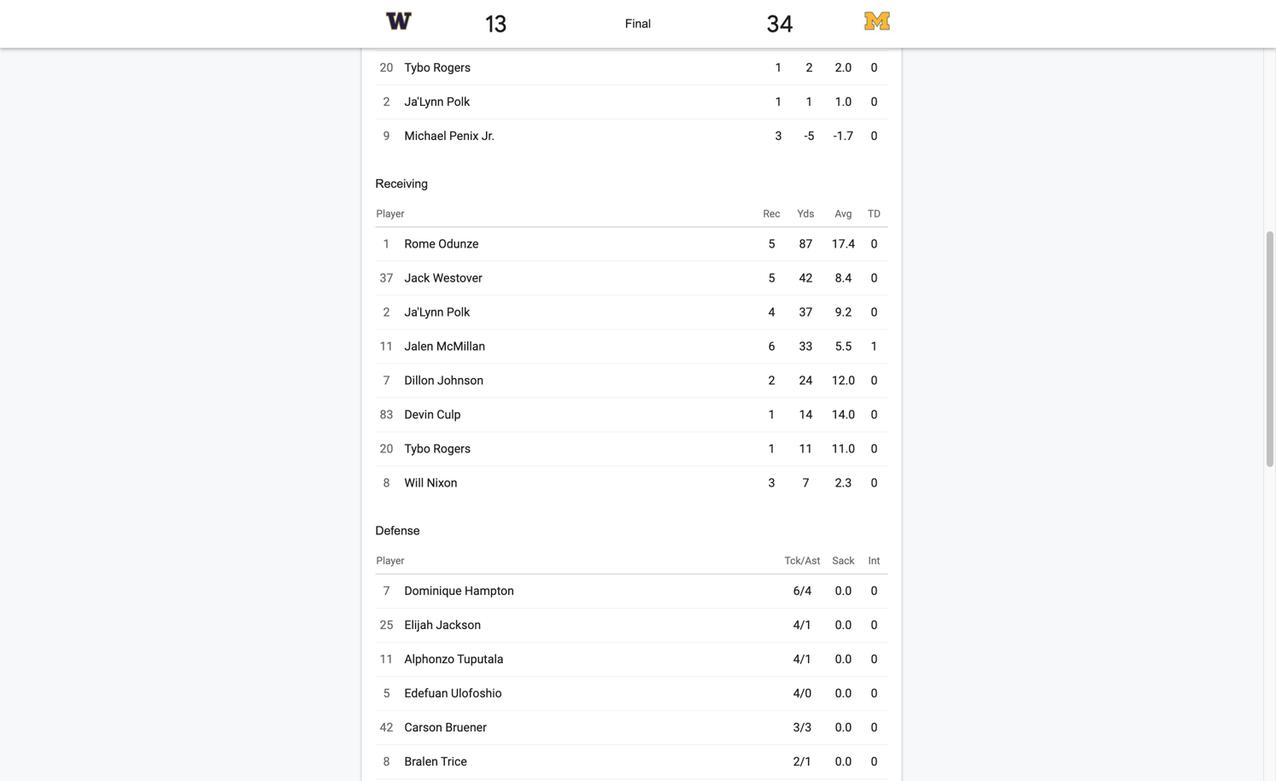 Task type: vqa. For each thing, say whether or not it's contained in the screenshot.
second WILL NIXON link from the bottom of the page
yes



Task type: describe. For each thing, give the bounding box(es) containing it.
tybo for 11
[[404, 442, 430, 456]]

more news
[[395, 728, 454, 742]]

day inside college football rankings: most overrated, underrated teams in  way-too-early 2024 top 25 polls 1 day ago
[[455, 692, 474, 706]]

will for 3
[[404, 476, 424, 490]]

search
[[875, 718, 922, 737]]

5 up 4
[[768, 271, 775, 285]]

means
[[158, 328, 199, 344]]

upload.wikimedia.org/wikipedia/en/thumb/c/cf/ncaa_... image
[[781, 19, 951, 135]]

after
[[527, 298, 557, 314]]

looming
[[351, 328, 400, 344]]

2.0
[[835, 61, 852, 75]]

most
[[445, 644, 477, 660]]

bleacher
[[466, 255, 506, 267]]

player for 1
[[376, 208, 404, 220]]

2/1
[[793, 755, 812, 769]]

33
[[799, 340, 813, 354]]

football up 'athletes'
[[971, 335, 1011, 349]]

2.3
[[835, 476, 852, 490]]

was
[[940, 373, 962, 387]]

edefuan ulofoshio link
[[404, 680, 503, 708]]

colorado football self-reports recruiting violations
[[158, 391, 505, 411]]

dillon johnson link
[[404, 367, 484, 395]]

by
[[831, 354, 843, 368]]

broadcasters
[[904, 479, 995, 498]]

score
[[838, 441, 868, 455]]

ulofoshio
[[451, 687, 502, 701]]

bralen trice link
[[404, 748, 468, 776]]

1 horizontal spatial 37
[[799, 305, 813, 320]]

news
[[426, 728, 454, 742]]

bralen trice
[[404, 755, 467, 769]]

tybo rogers for 2
[[404, 61, 471, 75]]

1 vertical spatial gridiron
[[884, 392, 924, 406]]

will nixon link for 2
[[404, 20, 458, 48]]

college football refers to gridiron football that is played by teams of amateur student-athletes at universities and colleges. it was through collegiate competition that gridiron football first gained popularity in the united states.
[[793, 335, 1061, 425]]

what
[[158, 307, 189, 323]]

brad nessler image
[[794, 505, 856, 567]]

receiving heading
[[375, 167, 888, 201]]

more
[[395, 728, 423, 742]]

through
[[965, 373, 1006, 387]]

more news link
[[171, 720, 701, 751]]

dillon
[[404, 374, 434, 388]]

student-
[[944, 354, 987, 368]]

jackson
[[436, 619, 481, 633]]

competition
[[793, 392, 857, 406]]

colorado buffaloes football image
[[794, 752, 856, 782]]

first
[[971, 392, 992, 406]]

in inside college football refers to gridiron football that is played by teams of amateur student-athletes at universities and colleges. it was through collegiate competition that gridiron football first gained popularity in the united states.
[[849, 411, 859, 425]]

deion sanders reveals shedeur sanders possibly has never taken a class on campus in college
[[445, 455, 617, 533]]

247 sports
[[466, 601, 516, 613]]

football for college football rankings: most overrated, underrated teams in  way-too-early 2024 top 25 polls 1 day ago
[[494, 623, 541, 639]]

profiles
[[793, 621, 845, 641]]

1.7
[[837, 129, 853, 143]]

20 for 11
[[380, 442, 393, 456]]

reveals
[[537, 455, 584, 471]]

1 horizontal spatial jim
[[254, 85, 279, 104]]

ja'lynn polk for westover
[[404, 305, 470, 320]]

washington huskies football image
[[385, 7, 413, 35]]

college football
[[794, 261, 969, 292]]

ago inside college football rankings: most overrated, underrated teams in  way-too-early 2024 top 25 polls 1 day ago
[[477, 692, 497, 706]]

rec
[[763, 208, 780, 220]]

0 vertical spatial chargers
[[158, 85, 222, 104]]

teams inside college football refers to gridiron football that is played by teams of amateur student-athletes at universities and colleges. it was through collegiate competition that gridiron football first gained popularity in the united states.
[[846, 354, 880, 368]]

college football heading
[[794, 261, 969, 292]]

0 vertical spatial ago
[[477, 219, 497, 233]]

the
[[862, 411, 878, 425]]

leaving
[[282, 307, 325, 323]]

investigations
[[263, 328, 348, 344]]

johnson
[[437, 374, 484, 388]]

football down was
[[927, 392, 968, 406]]

4/0
[[793, 687, 812, 701]]

7 for dominique hampton
[[383, 584, 390, 598]]

sherrone
[[445, 277, 500, 293]]

0 vertical spatial sanders
[[484, 455, 533, 471]]

tybo for 2
[[404, 61, 430, 75]]

instagram link
[[793, 650, 855, 697]]

3/3
[[793, 721, 812, 735]]

deion sanders reveals shedeur sanders possibly has never taken a class on campus in college heading
[[445, 453, 619, 533]]

jalen
[[404, 340, 433, 354]]

12.0
[[832, 374, 855, 388]]

odunze
[[438, 237, 479, 251]]

24
[[799, 374, 813, 388]]

247
[[466, 601, 483, 613]]

greg mcelroy image
[[869, 505, 931, 567]]

receiving
[[375, 177, 428, 191]]

11 for alphonzo tuputala
[[380, 653, 393, 667]]

5 left edefuan
[[383, 687, 390, 701]]

michael penix jr.
[[404, 129, 495, 143]]

penix
[[449, 129, 479, 143]]

defense heading
[[375, 514, 888, 549]]

college for college football rankings: most overrated, underrated teams in  way-too-early 2024 top 25 polls 1 day ago
[[445, 623, 491, 639]]

michael
[[404, 129, 446, 143]]

11 for jalen mcmillan
[[380, 340, 393, 354]]

tybo rogers link for 2
[[404, 54, 472, 82]]

edefuan
[[404, 687, 448, 701]]

1 horizontal spatial gridiron
[[927, 335, 968, 349]]

jack westover link
[[404, 264, 483, 292]]

devin culp link
[[404, 401, 462, 429]]

sherrone moore named michigan hc after jim harbaugh leaves for chargers heading
[[445, 275, 619, 355]]

mins
[[462, 356, 488, 370]]

football for college football broadcasters
[[847, 479, 900, 498]]

culp
[[437, 408, 461, 422]]

0.0 for carson bruener
[[835, 721, 852, 735]]

what jim harbaugh leaving michigan means for ncaa investigations looming over wolverines program link
[[158, 117, 436, 380]]

ncaa college football news, scores, stats and fbs rankings ... image
[[952, 19, 1159, 135]]

search by voice image
[[628, 14, 646, 31]]

alphonzo tuputala
[[404, 653, 504, 667]]

taken
[[511, 496, 548, 512]]

recruiting
[[368, 391, 435, 411]]

for inside the 'what jim harbaugh leaving michigan means for ncaa investigations looming over wolverines program'
[[202, 328, 220, 344]]

chargers hire jim harbaugh as head coach link
[[158, 85, 475, 106]]

college football playoff selection committee completes its ... image
[[755, 137, 962, 253]]

0 vertical spatial that
[[1014, 335, 1035, 349]]

moore
[[503, 277, 542, 293]]

instagram
[[797, 682, 851, 696]]

chargers inside the sherrone moore named michigan hc after jim harbaugh leaves for chargers 43 mins ago
[[445, 339, 500, 355]]

college inside deion sanders reveals shedeur sanders possibly has never taken a class on campus in college
[[514, 516, 559, 533]]

michigan wolverines football image
[[864, 7, 891, 35]]

refers
[[880, 335, 911, 349]]

head
[[373, 85, 408, 104]]

edefuan ulofoshio
[[404, 687, 502, 701]]

a
[[551, 496, 560, 512]]

westover
[[433, 271, 482, 285]]

athletes
[[987, 354, 1030, 368]]

top
[[445, 685, 465, 701]]

bleacher report
[[466, 255, 538, 267]]

87
[[799, 237, 813, 251]]

profiles heading
[[793, 621, 1084, 641]]

will for 2
[[404, 27, 424, 41]]

alphonzo tuputala link
[[404, 646, 504, 674]]

jim inside the 'what jim harbaugh leaving michigan means for ncaa investigations looming over wolverines program'
[[193, 307, 216, 323]]

what jim harbaugh leaving michigan means for ncaa investigations looming over wolverines program heading
[[158, 305, 427, 364]]

ago inside the sherrone moore named michigan hc after jim harbaugh leaves for chargers 43 mins ago
[[491, 356, 511, 370]]

amateur
[[897, 354, 941, 368]]

td
[[868, 208, 881, 220]]

nessler
[[794, 585, 835, 599]]

college for college football refers to gridiron football that is played by teams of amateur student-athletes at universities and colleges. it was through collegiate competition that gridiron football first gained popularity in the united states.
[[793, 335, 833, 349]]

people
[[793, 718, 840, 737]]

nixon for 3
[[427, 476, 457, 490]]

4
[[768, 305, 775, 320]]

colleges.
[[880, 373, 927, 387]]



Task type: locate. For each thing, give the bounding box(es) containing it.
0 vertical spatial ja'lynn polk link
[[404, 88, 471, 116]]

tck/ast
[[785, 555, 820, 567]]

ja'lynn polk link down jack westover link
[[404, 299, 471, 326]]

tuputala
[[457, 653, 504, 667]]

0 vertical spatial teams
[[846, 354, 880, 368]]

bruener
[[445, 721, 487, 735]]

0 vertical spatial nixon
[[427, 27, 457, 41]]

polls
[[487, 685, 516, 701]]

1
[[775, 61, 782, 75], [775, 95, 782, 109], [806, 95, 813, 109], [445, 219, 452, 233], [383, 237, 390, 251], [871, 340, 878, 354], [768, 408, 775, 422], [768, 442, 775, 456], [445, 692, 452, 706]]

college inside college football refers to gridiron football that is played by teams of amateur student-athletes at universities and colleges. it was through collegiate competition that gridiron football first gained popularity in the united states.
[[793, 335, 833, 349]]

5 down rec
[[768, 237, 775, 251]]

34
[[767, 9, 794, 39]]

nixon up has at the bottom of page
[[427, 476, 457, 490]]

1 horizontal spatial 25
[[468, 685, 484, 701]]

greg mcelroy link
[[869, 505, 931, 601]]

athletic
[[794, 295, 835, 309]]

1 will nixon link from the top
[[404, 20, 458, 48]]

polk down sherrone
[[447, 305, 470, 320]]

1 4/1 from the top
[[793, 619, 812, 633]]

1 vertical spatial in
[[487, 664, 498, 680]]

4 0.0 from the top
[[835, 687, 852, 701]]

rogers for 2
[[433, 61, 471, 75]]

for up "wolverines"
[[202, 328, 220, 344]]

1 horizontal spatial chargers
[[445, 339, 500, 355]]

polk
[[447, 95, 470, 109], [447, 305, 470, 320]]

None search field
[[0, 0, 732, 38]]

jim right "what"
[[193, 307, 216, 323]]

jim
[[254, 85, 279, 104], [560, 298, 583, 314], [193, 307, 216, 323]]

7 left dominique
[[383, 584, 390, 598]]

0 vertical spatial rogers
[[433, 61, 471, 75]]

at
[[1033, 354, 1043, 368]]

1 vertical spatial chargers
[[445, 339, 500, 355]]

7 for dillon johnson
[[383, 374, 390, 388]]

will nixon link up campus
[[404, 469, 458, 497]]

college for college football
[[794, 261, 877, 292]]

ja'lynn polk for rogers
[[404, 95, 470, 109]]

25 right top
[[468, 685, 484, 701]]

polk for penix
[[447, 95, 470, 109]]

1 20 from the top
[[380, 61, 393, 75]]

0.0 for dominique hampton
[[835, 584, 852, 598]]

8 for 2
[[383, 27, 390, 41]]

1 ja'lynn polk from the top
[[404, 95, 470, 109]]

harbaugh inside the sherrone moore named michigan hc after jim harbaugh leaves for chargers 43 mins ago
[[445, 318, 505, 334]]

rome
[[404, 237, 435, 251]]

1 horizontal spatial 42
[[799, 271, 813, 285]]

3 left "college"
[[768, 476, 775, 490]]

0 vertical spatial gridiron
[[927, 335, 968, 349]]

in up "polls"
[[487, 664, 498, 680]]

devin
[[404, 408, 434, 422]]

43
[[445, 356, 459, 370]]

greg
[[869, 570, 895, 584]]

4/1 down 6/4 on the bottom
[[793, 619, 812, 633]]

player for 7
[[376, 555, 404, 567]]

football inside college football rankings: most overrated, underrated teams in  way-too-early 2024 top 25 polls 1 day ago
[[494, 623, 541, 639]]

will nixon link up the 'coach'
[[404, 20, 458, 48]]

- for 5
[[804, 129, 808, 143]]

1 player from the top
[[376, 208, 404, 220]]

tybo rogers link down 'devin culp'
[[404, 435, 472, 463]]

20 down 83
[[380, 442, 393, 456]]

will nixon link for 3
[[404, 469, 458, 497]]

for right search
[[925, 718, 945, 737]]

0 horizontal spatial in
[[487, 664, 498, 680]]

2 tybo rogers from the top
[[404, 442, 471, 456]]

7 up recruiting
[[383, 374, 390, 388]]

0.0 up also
[[835, 687, 852, 701]]

football for college football refers to gridiron football that is played by teams of amateur student-athletes at universities and colleges. it was through collegiate competition that gridiron football first gained popularity in the united states.
[[836, 335, 877, 349]]

0 vertical spatial 8
[[383, 27, 390, 41]]

teams
[[846, 354, 880, 368], [445, 664, 483, 680]]

chargers left hire
[[158, 85, 222, 104]]

25 inside college football rankings: most overrated, underrated teams in  way-too-early 2024 top 25 polls 1 day ago
[[468, 685, 484, 701]]

0 vertical spatial 11
[[380, 340, 393, 354]]

teams up the and
[[846, 354, 880, 368]]

0 horizontal spatial 42
[[380, 721, 393, 735]]

1 vertical spatial nixon
[[427, 476, 457, 490]]

elijah jackson link
[[404, 612, 482, 639]]

1 vertical spatial 7
[[803, 476, 809, 490]]

1 vertical spatial player
[[376, 555, 404, 567]]

0 vertical spatial tybo rogers
[[404, 61, 471, 75]]

1 - from the left
[[804, 129, 808, 143]]

ja'lynn polk up michael
[[404, 95, 470, 109]]

final score element
[[579, 17, 697, 31]]

football for colorado football self-reports recruiting violations
[[225, 391, 278, 411]]

25 left elijah
[[380, 619, 393, 633]]

0 horizontal spatial jim
[[193, 307, 216, 323]]

0.0 down also
[[835, 755, 852, 769]]

0 vertical spatial ja'lynn polk
[[404, 95, 470, 109]]

0.0 for alphonzo tuputala
[[835, 653, 852, 667]]

8.4
[[835, 271, 852, 285]]

rogers down culp
[[433, 442, 471, 456]]

1 vertical spatial that
[[860, 392, 881, 406]]

2 nixon from the top
[[427, 476, 457, 490]]

1 horizontal spatial michigan
[[445, 298, 501, 314]]

2 rogers from the top
[[433, 442, 471, 456]]

college up athletic association
[[794, 261, 877, 292]]

1 day from the top
[[455, 219, 474, 233]]

20 for 2
[[380, 61, 393, 75]]

4/1 for alphonzo tuputala
[[793, 653, 812, 667]]

ago right top
[[477, 692, 497, 706]]

0 vertical spatial will nixon link
[[404, 20, 458, 48]]

222-
[[874, 441, 898, 455]]

1 tybo rogers from the top
[[404, 61, 471, 75]]

devin culp
[[404, 408, 461, 422]]

1 will nixon from the top
[[404, 27, 457, 41]]

2 4/1 from the top
[[793, 653, 812, 667]]

jr.
[[482, 129, 495, 143]]

united
[[881, 411, 916, 425]]

nixon right washington huskies football 'image' at the left top of page
[[427, 27, 457, 41]]

nfl image
[[878, 745, 922, 782]]

tybo rogers link for 11
[[404, 435, 472, 463]]

ago up odunze
[[477, 219, 497, 233]]

ago right mins
[[491, 356, 511, 370]]

0 vertical spatial 25
[[380, 619, 393, 633]]

michigan inside the sherrone moore named michigan hc after jim harbaugh leaves for chargers 43 mins ago
[[445, 298, 501, 314]]

tybo down devin
[[404, 442, 430, 456]]

11 down 14
[[799, 442, 813, 456]]

2 vertical spatial 11
[[380, 653, 393, 667]]

2 ja'lynn from the top
[[404, 305, 444, 320]]

0.0
[[835, 584, 852, 598], [835, 619, 852, 633], [835, 653, 852, 667], [835, 687, 852, 701], [835, 721, 852, 735], [835, 755, 852, 769]]

0.0 for bralen trice
[[835, 755, 852, 769]]

3 for -5
[[775, 129, 782, 143]]

day
[[455, 219, 474, 233], [455, 692, 474, 706]]

1 vertical spatial 11
[[799, 442, 813, 456]]

1 vertical spatial ja'lynn polk link
[[404, 299, 471, 326]]

0 vertical spatial polk
[[447, 95, 470, 109]]

over
[[158, 348, 184, 364]]

gained
[[995, 392, 1031, 406]]

football left self-
[[225, 391, 278, 411]]

1 will from the top
[[404, 27, 424, 41]]

jim down named
[[560, 298, 583, 314]]

2 vertical spatial 8
[[383, 755, 390, 769]]

1 vertical spatial rogers
[[433, 442, 471, 456]]

83
[[380, 408, 393, 422]]

defense
[[375, 525, 420, 538]]

will nixon for 3
[[404, 476, 457, 490]]

1 vertical spatial 8
[[383, 476, 390, 490]]

ja'lynn polk link up michael
[[404, 88, 471, 116]]

ja'lynn for jack
[[404, 305, 444, 320]]

1 vertical spatial ago
[[491, 356, 511, 370]]

6/4
[[793, 584, 812, 598]]

harbaugh
[[283, 85, 351, 104], [219, 307, 279, 323], [445, 318, 505, 334]]

tybo rogers down 'devin culp'
[[404, 442, 471, 456]]

for inside the sherrone moore named michigan hc after jim harbaugh leaves for chargers 43 mins ago
[[554, 318, 572, 334]]

1 vertical spatial tybo
[[404, 442, 430, 456]]

-5
[[804, 129, 814, 143]]

ja'lynn for tybo
[[404, 95, 444, 109]]

leaves
[[508, 318, 551, 334]]

1 vertical spatial will nixon link
[[404, 469, 458, 497]]

michigan up looming
[[328, 307, 384, 323]]

for down after
[[554, 318, 572, 334]]

1 vertical spatial ja'lynn polk
[[404, 305, 470, 320]]

final
[[625, 17, 651, 30]]

player down the defense
[[376, 555, 404, 567]]

sanders up 'taken'
[[499, 475, 548, 492]]

football up overrated,
[[494, 623, 541, 639]]

0 vertical spatial 3
[[775, 129, 782, 143]]

college football rankings: most overrated, underrated teams in  way-too-early 2024 top 25 polls heading
[[445, 621, 619, 701]]

dialog containing 13
[[0, 0, 1276, 782]]

bralen
[[404, 755, 438, 769]]

football down :
[[847, 479, 900, 498]]

0 vertical spatial ja'lynn
[[404, 95, 444, 109]]

avg
[[835, 208, 852, 220]]

2 will nixon link from the top
[[404, 469, 458, 497]]

athletic association
[[794, 295, 899, 309]]

harbaugh up mcmillan
[[445, 318, 505, 334]]

gridiron down 'colleges.' at right top
[[884, 392, 924, 406]]

8 for 2/1
[[383, 755, 390, 769]]

1 nixon from the top
[[427, 27, 457, 41]]

1 day ago
[[445, 219, 497, 233]]

2 - from the left
[[834, 129, 837, 143]]

0.0 for edefuan ulofoshio
[[835, 687, 852, 701]]

2 polk from the top
[[447, 305, 470, 320]]

on
[[601, 496, 617, 512]]

2 vertical spatial 7
[[383, 584, 390, 598]]

7 down highest in the right of the page
[[803, 476, 809, 490]]

1 vertical spatial 20
[[380, 442, 393, 456]]

college up the played
[[793, 335, 833, 349]]

will up the 'coach'
[[404, 27, 424, 41]]

2 tybo from the top
[[404, 442, 430, 456]]

5
[[808, 129, 814, 143], [768, 237, 775, 251], [768, 271, 775, 285], [383, 687, 390, 701]]

brad nessler
[[794, 570, 835, 599]]

in left the
[[849, 411, 859, 425]]

8 for 3
[[383, 476, 390, 490]]

will
[[404, 27, 424, 41], [404, 476, 424, 490]]

0 vertical spatial will nixon
[[404, 27, 457, 41]]

2 20 from the top
[[380, 442, 393, 456]]

1 tybo from the top
[[404, 61, 430, 75]]

0 vertical spatial will
[[404, 27, 424, 41]]

sherrone moore named michigan hc after jim harbaugh leaves for chargers 43 mins ago
[[445, 277, 590, 370]]

3 left -5
[[775, 129, 782, 143]]

- left -1.7
[[804, 129, 808, 143]]

dominique
[[404, 584, 462, 598]]

2 ja'lynn polk from the top
[[404, 305, 470, 320]]

2 tybo rogers link from the top
[[404, 435, 472, 463]]

2 will nixon from the top
[[404, 476, 457, 490]]

rome odunze
[[404, 237, 479, 251]]

0 vertical spatial 37
[[380, 271, 393, 285]]

will nixon for 2
[[404, 27, 457, 41]]

0 horizontal spatial that
[[860, 392, 881, 406]]

5 left -1.7
[[808, 129, 814, 143]]

1 vertical spatial 37
[[799, 305, 813, 320]]

0 vertical spatial 7
[[383, 374, 390, 388]]

2 horizontal spatial harbaugh
[[445, 318, 505, 334]]

1 vertical spatial 4/1
[[793, 653, 812, 667]]

0 horizontal spatial michigan
[[328, 307, 384, 323]]

jim right hire
[[254, 85, 279, 104]]

6 0.0 from the top
[[835, 755, 852, 769]]

college
[[794, 261, 877, 292], [793, 335, 833, 349], [514, 516, 559, 533], [445, 623, 491, 639]]

day up bruener
[[455, 692, 474, 706]]

polk for mcmillan
[[447, 305, 470, 320]]

0 vertical spatial player
[[376, 208, 404, 220]]

1 0.0 from the top
[[835, 584, 852, 598]]

0 vertical spatial tybo rogers link
[[404, 54, 472, 82]]

1 horizontal spatial that
[[1014, 335, 1035, 349]]

player down receiving on the top of the page
[[376, 208, 404, 220]]

polk up penix
[[447, 95, 470, 109]]

association
[[838, 295, 899, 309]]

3 0.0 from the top
[[835, 653, 852, 667]]

people also search for link
[[793, 718, 945, 737]]

-1.7
[[834, 129, 853, 143]]

shedeur
[[445, 475, 495, 492]]

5 0.0 from the top
[[835, 721, 852, 735]]

0 vertical spatial 20
[[380, 61, 393, 75]]

link
[[404, 0, 485, 13]]

jim inside the sherrone moore named michigan hc after jim harbaugh leaves for chargers 43 mins ago
[[560, 298, 583, 314]]

report
[[508, 255, 538, 267]]

0 vertical spatial 42
[[799, 271, 813, 285]]

0 horizontal spatial teams
[[445, 664, 483, 680]]

1 ja'lynn from the top
[[404, 95, 444, 109]]

11 left jalen
[[380, 340, 393, 354]]

jack
[[404, 271, 430, 285]]

1 vertical spatial 42
[[380, 721, 393, 735]]

michael penix jr. link
[[404, 122, 495, 150]]

20
[[380, 61, 393, 75], [380, 442, 393, 456]]

college up most
[[445, 623, 491, 639]]

ja'lynn polk link
[[404, 88, 471, 116], [404, 299, 471, 326]]

michigan down sherrone
[[445, 298, 501, 314]]

rankings:
[[544, 623, 599, 639]]

0 vertical spatial 4/1
[[793, 619, 812, 633]]

1 polk from the top
[[447, 95, 470, 109]]

0.0 right nessler
[[835, 584, 852, 598]]

day up odunze
[[455, 219, 474, 233]]

0 horizontal spatial gridiron
[[884, 392, 924, 406]]

1 vertical spatial 25
[[468, 685, 484, 701]]

- for 1.7
[[834, 129, 837, 143]]

11.0
[[832, 442, 855, 456]]

ja'lynn polk link for rogers
[[404, 88, 471, 116]]

1 horizontal spatial harbaugh
[[283, 85, 351, 104]]

1 vertical spatial polk
[[447, 305, 470, 320]]

1 8 from the top
[[383, 27, 390, 41]]

0 vertical spatial day
[[455, 219, 474, 233]]

universities
[[793, 373, 854, 387]]

1 vertical spatial 3
[[768, 476, 775, 490]]

4/1 for elijah jackson
[[793, 619, 812, 633]]

espn
[[466, 128, 491, 140]]

teams inside college football rankings: most overrated, underrated teams in  way-too-early 2024 top 25 polls 1 day ago
[[445, 664, 483, 680]]

2 vertical spatial ago
[[477, 692, 497, 706]]

sanders down the athlonsports.com
[[484, 455, 533, 471]]

dillon johnson
[[404, 374, 484, 388]]

3 8 from the top
[[383, 755, 390, 769]]

8 up head
[[383, 27, 390, 41]]

1 horizontal spatial -
[[834, 129, 837, 143]]

3 for 7
[[768, 476, 775, 490]]

alphonzo
[[404, 653, 455, 667]]

0 horizontal spatial chargers
[[158, 85, 222, 104]]

0.0 up instagram link
[[835, 619, 852, 633]]

2 ja'lynn polk link from the top
[[404, 299, 471, 326]]

1 vertical spatial will
[[404, 476, 424, 490]]

2 player from the top
[[376, 555, 404, 567]]

1 vertical spatial sanders
[[499, 475, 548, 492]]

tybo
[[404, 61, 430, 75], [404, 442, 430, 456]]

of
[[883, 354, 894, 368]]

1 vertical spatial teams
[[445, 664, 483, 680]]

harbaugh inside the 'what jim harbaugh leaving michigan means for ncaa investigations looming over wolverines program'
[[219, 307, 279, 323]]

4/1 down profiles
[[793, 653, 812, 667]]

also
[[844, 718, 872, 737]]

for
[[554, 318, 572, 334], [202, 328, 220, 344], [925, 718, 945, 737]]

1 horizontal spatial in
[[849, 411, 859, 425]]

2 0.0 from the top
[[835, 619, 852, 633]]

2 day from the top
[[455, 692, 474, 706]]

will nixon up the 'coach'
[[404, 27, 457, 41]]

as
[[355, 85, 370, 104]]

2 8 from the top
[[383, 476, 390, 490]]

ja'lynn polk link for westover
[[404, 299, 471, 326]]

dialog
[[0, 0, 1276, 782]]

nixon for 2
[[427, 27, 457, 41]]

1 inside college football rankings: most overrated, underrated teams in  way-too-early 2024 top 25 polls 1 day ago
[[445, 692, 452, 706]]

8 up the defense
[[383, 476, 390, 490]]

0.0 right 3/3
[[835, 721, 852, 735]]

tybo rogers for 11
[[404, 442, 471, 456]]

0 horizontal spatial -
[[804, 129, 808, 143]]

that up the
[[860, 392, 881, 406]]

tybo rogers link up the 'coach'
[[404, 54, 472, 82]]

gridiron up the "student-"
[[927, 335, 968, 349]]

violations
[[439, 391, 505, 411]]

yds
[[798, 208, 814, 220]]

jalen mcmillan link
[[404, 333, 486, 361]]

1 vertical spatial tybo rogers link
[[404, 435, 472, 463]]

0 vertical spatial in
[[849, 411, 859, 425]]

1 rogers from the top
[[433, 61, 471, 75]]

42 up athletic
[[799, 271, 813, 285]]

1 vertical spatial day
[[455, 692, 474, 706]]

collegiate
[[1009, 373, 1061, 387]]

42 left more
[[380, 721, 393, 735]]

has
[[445, 496, 469, 512]]

football up by
[[836, 335, 877, 349]]

0 horizontal spatial for
[[202, 328, 220, 344]]

harbaugh up ncaa
[[219, 307, 279, 323]]

ja'lynn up michael
[[404, 95, 444, 109]]

4/1
[[793, 619, 812, 633], [793, 653, 812, 667]]

elijah
[[404, 619, 433, 633]]

in inside college football rankings: most overrated, underrated teams in  way-too-early 2024 top 25 polls 1 day ago
[[487, 664, 498, 680]]

0 horizontal spatial 25
[[380, 619, 393, 633]]

michigan inside the 'what jim harbaugh leaving michigan means for ncaa investigations looming over wolverines program'
[[328, 307, 384, 323]]

tybo rogers
[[404, 61, 471, 75], [404, 442, 471, 456]]

- right -5
[[834, 129, 837, 143]]

0 horizontal spatial harbaugh
[[219, 307, 279, 323]]

rogers for 11
[[433, 442, 471, 456]]

1 vertical spatial will nixon
[[404, 476, 457, 490]]

greg mcelroy
[[869, 570, 912, 599]]

2 horizontal spatial jim
[[560, 298, 583, 314]]

ja'lynn up jalen
[[404, 305, 444, 320]]

tybo rogers up the 'coach'
[[404, 61, 471, 75]]

0.0 up instagram
[[835, 653, 852, 667]]

1 vertical spatial ja'lynn
[[404, 305, 444, 320]]

2 horizontal spatial for
[[925, 718, 945, 737]]

20 up head
[[380, 61, 393, 75]]

will nixon up has at the bottom of page
[[404, 476, 457, 490]]

rogers up the 'coach'
[[433, 61, 471, 75]]

25 inside dialog
[[380, 619, 393, 633]]

1 vertical spatial tybo rogers
[[404, 442, 471, 456]]

will up the defense
[[404, 476, 424, 490]]

teams down most
[[445, 664, 483, 680]]

37
[[380, 271, 393, 285], [799, 305, 813, 320]]

tybo up the 'coach'
[[404, 61, 430, 75]]

2 will from the top
[[404, 476, 424, 490]]

0 horizontal spatial 37
[[380, 271, 393, 285]]

that left is
[[1014, 335, 1035, 349]]

1 ja'lynn polk link from the top
[[404, 88, 471, 116]]

37 left jack
[[380, 271, 393, 285]]

1 tybo rogers link from the top
[[404, 54, 472, 82]]

1 horizontal spatial for
[[554, 318, 572, 334]]

37 up 33
[[799, 305, 813, 320]]

popularity
[[793, 411, 846, 425]]

8 left bralen at the left bottom
[[383, 755, 390, 769]]

1 horizontal spatial teams
[[846, 354, 880, 368]]

college down 'taken'
[[514, 516, 559, 533]]

0.0 for elijah jackson
[[835, 619, 852, 633]]

college inside college football rankings: most overrated, underrated teams in  way-too-early 2024 top 25 polls 1 day ago
[[445, 623, 491, 639]]

harbaugh left as
[[283, 85, 351, 104]]

14.0
[[832, 408, 855, 422]]

ja'lynn polk down jack westover link
[[404, 305, 470, 320]]

wolverines
[[187, 348, 254, 364]]

11 left alphonzo
[[380, 653, 393, 667]]

0 vertical spatial tybo
[[404, 61, 430, 75]]

1.0
[[835, 95, 852, 109]]

chargers up mins
[[445, 339, 500, 355]]



